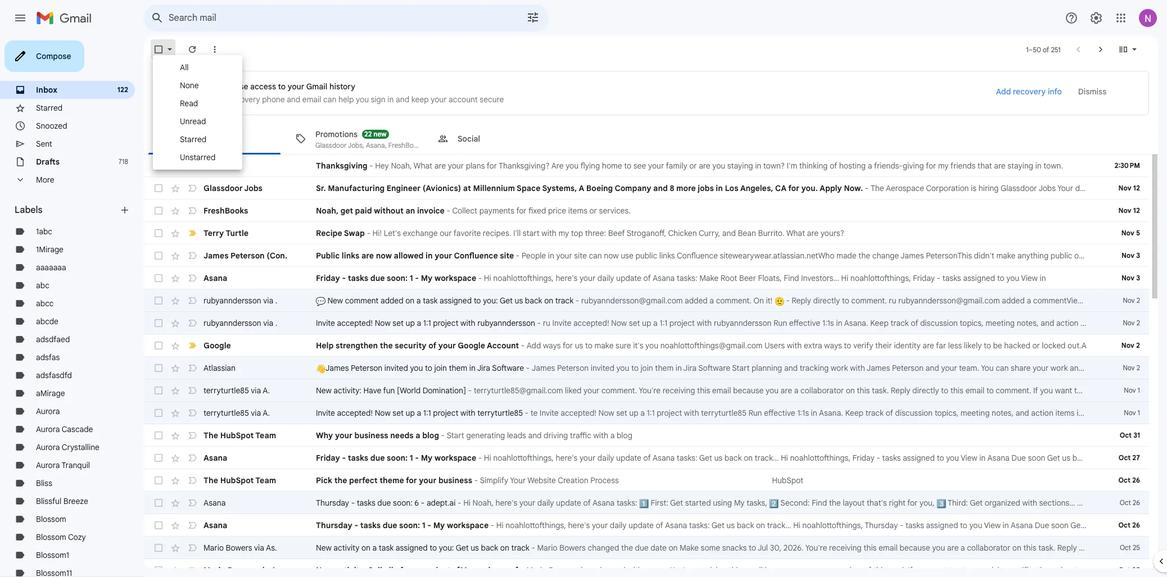 Task type: vqa. For each thing, say whether or not it's contained in the screenshot.


Task type: locate. For each thing, give the bounding box(es) containing it.
2 for add ways for us to make sure it's you noahlottofthings@gmail.com users with extra ways to verify their identity are far less likely to be hacked or locked out.a
[[1137, 341, 1141, 350]]

the hubspot team for pick the perfect theme for your business
[[204, 476, 276, 486]]

12 down the 2:30 pm
[[1134, 184, 1141, 192]]

58 ͏ from the left
[[746, 206, 748, 216]]

unread
[[180, 116, 206, 127]]

41 ͏ from the left
[[712, 206, 714, 216]]

nov 1 up 'set'
[[1125, 386, 1141, 395]]

advanced search options image
[[522, 6, 544, 29]]

via for terryturtle85@gmail.com liked your comment. you're receiving this email because you are a collaborator on this task. reply directly to this email to comment. if you want to stop receiving
[[251, 386, 261, 396]]

2 jira from the left
[[684, 363, 697, 373]]

1 staying from the left
[[728, 161, 753, 171]]

1 vertical spatial 26
[[1133, 499, 1141, 507]]

0 vertical spatial workspace
[[435, 273, 477, 283]]

1 software from the left
[[492, 363, 524, 373]]

get up the [my at the bottom left
[[456, 543, 469, 553]]

soon
[[1028, 453, 1046, 463], [1052, 521, 1069, 531]]

with right start
[[542, 228, 557, 238]]

because up invite accepted! now set up a 1:1 project with terryturtle85 - te invite accepted! now set up a 1:1 project with terryturtle85 run effective 1:1s in asana. keep track of discussion topics, meeting notes, and action items in one place. set up 1:1 pro
[[734, 386, 764, 396]]

blossom for blossom link
[[36, 515, 66, 525]]

2 software from the left
[[699, 363, 731, 373]]

1 vertical spatial team
[[256, 476, 276, 486]]

💬 image
[[316, 297, 326, 306]]

0 vertical spatial discussion
[[921, 318, 958, 328]]

a inside you could lose access to your gmail history adding a recovery phone and email can help you sign in and keep your account secure
[[222, 94, 227, 105]]

reply up 'about'
[[1058, 543, 1077, 553]]

65 ͏ from the left
[[760, 206, 762, 216]]

0 vertical spatial my
[[939, 161, 949, 171]]

hi!
[[373, 228, 382, 238]]

1 nov 1 from the top
[[1125, 386, 1141, 395]]

here's for hi noahlottofthings, here's your daily update of asana tasks: get us back on track… hi noahlottofthings, thursday - tasks assigned to you view in asana due soon get us back on track oct 27
[[568, 521, 590, 531]]

0 vertical spatial you
[[195, 82, 209, 92]]

blossom for blossom cozy
[[36, 533, 66, 543]]

1 horizontal spatial staying
[[1008, 161, 1034, 171]]

us up the [my at the bottom left
[[471, 543, 479, 553]]

0 horizontal spatial action
[[1032, 408, 1054, 418]]

reply
[[792, 296, 812, 306], [891, 386, 911, 396], [1058, 543, 1077, 553]]

1 horizontal spatial added
[[685, 296, 708, 306]]

0 vertical spatial as.
[[266, 543, 277, 553]]

on up "leave" on the bottom
[[1116, 521, 1125, 531]]

my right "using"
[[734, 498, 745, 508]]

0 vertical spatial nov 12
[[1119, 184, 1141, 192]]

notes, for in
[[992, 408, 1014, 418]]

my for hi noahlottofthings, here's your daily update of asana tasks: get us back on track… hi noahlottofthings, friday - tasks assigned to you view in asana due soon get us back on track today unsub
[[421, 453, 433, 463]]

37 ͏ from the left
[[704, 206, 706, 216]]

run
[[774, 318, 788, 328], [749, 408, 762, 418]]

1 horizontal spatial make
[[997, 251, 1016, 261]]

noahlottofthings,
[[493, 273, 554, 283], [851, 273, 911, 283], [493, 453, 554, 463], [790, 453, 851, 463], [506, 521, 566, 531], [803, 521, 863, 531]]

keep for terryturtle85
[[846, 408, 864, 418]]

add inside button
[[997, 87, 1012, 97]]

0 horizontal spatial you're
[[639, 386, 661, 396]]

now
[[375, 318, 391, 328], [611, 318, 627, 328], [375, 408, 391, 418], [599, 408, 615, 418]]

layout
[[843, 498, 865, 508]]

due up 'perfect'
[[371, 453, 385, 463]]

row containing atlassian
[[144, 357, 1168, 380]]

via for te invite accepted! now set up a 1:1 project with terryturtle85 run effective 1:1s in asana. keep track of discussion topics, meeting notes, and action items in one place. set up 1:1 pro
[[251, 408, 261, 418]]

12 row from the top
[[144, 402, 1168, 425]]

aurora for aurora tranquil
[[36, 461, 60, 471]]

m
[[1166, 566, 1168, 576]]

new activity: sell all of our products [my workspace] - mario bowers shared a goal with you. — you're receiving this email because you are a member of this goal. if you want to stop receiving notifications about this, leave this goal. mb m
[[316, 566, 1168, 576]]

0 horizontal spatial asana.
[[819, 408, 844, 418]]

my down adept.ai
[[433, 521, 445, 531]]

1 vertical spatial task
[[379, 543, 394, 553]]

2 12 from the top
[[1134, 206, 1141, 215]]

noahlottofthings, up your on the bottom left of the page
[[493, 453, 554, 463]]

2 rubyanndersson via . from the top
[[204, 318, 278, 328]]

thanksgiving?
[[499, 161, 550, 171]]

1 vertical spatial workspace
[[435, 453, 477, 463]]

. for rubyanndersson@gmail.com added a comment. on it!
[[275, 296, 278, 306]]

2 26 from the top
[[1133, 499, 1141, 507]]

1 public from the left
[[636, 251, 658, 261]]

3️⃣ image
[[937, 499, 946, 509]]

3 down 5
[[1137, 251, 1141, 260]]

soon for today
[[1028, 453, 1046, 463]]

are left 'yours?'
[[807, 228, 819, 238]]

1 horizontal spatial work
[[1051, 363, 1068, 373]]

add right account
[[527, 341, 541, 351]]

and right phone
[[287, 94, 300, 105]]

you're right 2026.
[[806, 543, 828, 553]]

1 horizontal spatial if
[[1034, 386, 1039, 396]]

town.
[[1044, 161, 1064, 171]]

tasks: up started
[[677, 453, 698, 463]]

1 horizontal spatial run
[[774, 318, 788, 328]]

soon: for hi noahlottofthings, here's your daily update of asana tasks: make root beer floats, find investors… hi noahlottofthings, friday - tasks assigned to you view in
[[387, 273, 408, 283]]

1 horizontal spatial software
[[699, 363, 731, 373]]

effective for rubyanndersson
[[790, 318, 821, 328]]

view for friday
[[961, 453, 978, 463]]

9 row from the top
[[144, 335, 1150, 357]]

site
[[500, 251, 514, 261], [574, 251, 587, 261]]

nov 2 for add ways for us to make sure it's you noahlottofthings@gmail.com users with extra ways to verify their identity are far less likely to be hacked or locked out.a
[[1122, 341, 1141, 350]]

the hubspot team for why your business needs a blog
[[204, 431, 276, 441]]

1 horizontal spatial asana.
[[845, 318, 869, 328]]

family
[[666, 161, 688, 171]]

3 row from the top
[[144, 200, 1150, 222]]

get down sections…
[[1071, 521, 1084, 531]]

snoozed link
[[36, 121, 67, 131]]

peterson
[[231, 251, 265, 261], [351, 363, 383, 373], [557, 363, 589, 373], [893, 363, 924, 373]]

perfect
[[349, 476, 378, 486]]

i
[[1102, 318, 1104, 328]]

2 site from the left
[[574, 251, 587, 261]]

blossom1
[[36, 551, 69, 561]]

1 horizontal spatial glassdoor
[[316, 141, 347, 149]]

4 2 from the top
[[1137, 364, 1141, 372]]

1 vertical spatial starred
[[180, 134, 207, 145]]

get up sections…
[[1048, 453, 1061, 463]]

0 horizontal spatial ways
[[543, 341, 561, 351]]

items for ru invite accepted! now set up a 1:1 project with rubyanndersson run effective 1:1s in asana. keep track of discussion topics, meeting notes, and action items i
[[1081, 318, 1100, 328]]

44 ͏ from the left
[[718, 206, 720, 216]]

aurora link
[[36, 407, 60, 417]]

pro
[[1159, 408, 1168, 418]]

workspace down generating
[[435, 453, 477, 463]]

0 vertical spatial starred
[[36, 103, 63, 113]]

1 vertical spatial nov 1
[[1125, 409, 1141, 417]]

glassdoor inside row
[[204, 183, 243, 193]]

nov for hi noahlottofthings, here's your daily update of asana tasks: make root beer floats, find investors… hi noahlottofthings, friday - tasks assigned to you view in
[[1122, 274, 1135, 282]]

here's down your on the bottom left of the page
[[496, 498, 518, 508]]

1 vertical spatial you
[[981, 363, 994, 373]]

less
[[949, 341, 963, 351]]

want for goal.
[[930, 566, 947, 576]]

view down "organized"
[[985, 521, 1001, 531]]

starred inside labels navigation
[[36, 103, 63, 113]]

tab list containing promotions
[[144, 123, 1159, 155]]

nov 1 for terryturtle85@gmail.com liked your comment. you're receiving this email because you are a collaborator on this task. reply directly to this email to comment. if you want to stop receiving
[[1125, 386, 1141, 395]]

us up sections…
[[1063, 453, 1071, 463]]

nov for people in your site can now use public links confluence sitewearywear.atlassian.netwho made the change james petersonthis didn't make anything public on its own
[[1122, 251, 1135, 260]]

2 nov 12 from the top
[[1119, 206, 1141, 215]]

exchange
[[403, 228, 438, 238]]

1 row from the top
[[144, 155, 1150, 177]]

0 vertical spatial activity:
[[334, 386, 362, 396]]

0 horizontal spatial confluence
[[454, 251, 498, 261]]

hubspot for pick the perfect theme for your business - simplify your website creation process ‌ ‌ ‌ ‌ ‌ ‌ ‌ ‌ ‌ ‌ ‌ ‌ ‌ ‌ ‌ ‌ ‌ ‌ ‌ ‌ ‌ ‌ ‌ ‌ ‌ ‌ ‌ ‌ ‌ ‌ ‌ ‌ ‌ ‌ ‌ ‌ ‌ ‌ ‌ ‌ ‌ ‌ ‌ ‌ ‌ ‌ ‌ ‌ ‌ ‌ ‌ ‌ ‌ ‌ ‌ ‌ ‌ ‌ ‌ ‌ ‌ ‌ ‌ ‌ ‌ ‌ ‌ ‌ ‌ ‌ ‌ ‌ ‌ ‌ ‌ hubspot
[[220, 476, 254, 486]]

view
[[1022, 273, 1038, 283], [961, 453, 978, 463], [985, 521, 1001, 531]]

26 for hi noah, here's your daily update of asana tasks:
[[1133, 499, 1141, 507]]

thanksgiving
[[316, 161, 368, 171]]

gmail image
[[36, 7, 97, 29]]

jira down account
[[477, 363, 491, 373]]

back
[[525, 296, 543, 306], [725, 453, 742, 463], [1073, 453, 1090, 463], [737, 521, 755, 531], [1096, 521, 1114, 531], [481, 543, 499, 553]]

hi up new comment added on a task assigned to you: get us back on track
[[484, 273, 491, 283]]

third:
[[948, 498, 969, 508]]

track… down 2️⃣ image
[[768, 521, 792, 531]]

1 vertical spatial because
[[900, 543, 931, 553]]

hubspot for why your business needs a blog - start generating leads and driving traffic with a blog ‌ ‌ ‌ ‌ ‌ ‌ ‌ ‌ ‌ ‌ ‌ ‌ ‌ ‌ ‌ ‌ ‌ ‌ ‌ ‌ ‌ ‌ ‌ ‌ ‌ ‌ ‌ ‌ ‌ ‌ ‌ ‌ ‌ ‌ ‌ ‌ ‌ ‌ ‌ ‌ ‌ ‌ ‌ ‌ ‌ ‌ ‌ ‌ ‌ ‌ ‌ ‌ ‌ ‌ ‌ ‌ ‌ ‌ ‌ ‌ ‌ ‌ ‌ ‌ ‌ ‌ ‌ ‌ ‌ ‌ ‌ ‌ ‌
[[220, 431, 254, 441]]

3 for people in your site can now use public links confluence sitewearywear.atlassian.netwho made the change james petersonthis didn't make anything public on its own
[[1137, 251, 1141, 260]]

collect
[[452, 206, 478, 216]]

tasks
[[348, 273, 369, 283], [943, 273, 962, 283], [348, 453, 369, 463], [883, 453, 901, 463], [357, 498, 376, 508], [360, 521, 381, 531], [906, 521, 925, 531]]

with down new comment added on a task assigned to you: get us back on track
[[461, 318, 476, 328]]

the for pick the perfect theme for your business - simplify your website creation process ‌ ‌ ‌ ‌ ‌ ‌ ‌ ‌ ‌ ‌ ‌ ‌ ‌ ‌ ‌ ‌ ‌ ‌ ‌ ‌ ‌ ‌ ‌ ‌ ‌ ‌ ‌ ‌ ‌ ‌ ‌ ‌ ‌ ‌ ‌ ‌ ‌ ‌ ‌ ‌ ‌ ‌ ‌ ‌ ‌ ‌ ‌ ‌ ‌ ‌ ‌ ‌ ‌ ‌ ‌ ‌ ‌ ‌ ‌ ‌ ‌ ‌ ‌ ‌ ‌ ‌ ‌ ‌ ‌ ‌ ‌ ‌ ‌ ‌ ‌ hubspot
[[204, 476, 218, 486]]

recovery inside button
[[1014, 87, 1046, 97]]

workspace for hi noahlottofthings, here's your daily update of asana tasks: make root beer floats, find investors… hi noahlottofthings, friday - tasks assigned to you view in
[[435, 273, 477, 283]]

0 vertical spatial notes,
[[1017, 318, 1039, 328]]

1 vertical spatial you.
[[645, 566, 660, 576]]

1:1s for rubyanndersson
[[823, 318, 835, 328]]

33 ͏ from the left
[[696, 206, 698, 216]]

jobs,
[[348, 141, 365, 149]]

1 vertical spatial want
[[930, 566, 947, 576]]

nov for collect payments for fixed price items or services. ͏ ͏ ͏ ͏ ͏ ͏ ͏ ͏ ͏ ͏ ͏ ͏ ͏ ͏ ͏ ͏ ͏ ͏ ͏ ͏ ͏ ͏ ͏ ͏ ͏ ͏ ͏ ͏ ͏ ͏ ͏ ͏ ͏ ͏ ͏ ͏ ͏ ͏ ͏ ͏ ͏ ͏ ͏ ͏ ͏ ͏ ͏ ͏ ͏ ͏ ͏ ͏ ͏ ͏ ͏ ͏ ͏ ͏ ͏ ͏ ͏ ͏ ͏ ͏ ͏ ͏ ͏ ͏ ͏ ͏ ͏ ͏ ͏ ͏ ͏
[[1119, 206, 1132, 215]]

4 row from the top
[[144, 222, 1150, 245]]

row containing glassdoor jobs
[[144, 177, 1150, 200]]

1 vertical spatial action
[[1032, 408, 1054, 418]]

1 horizontal spatial what
[[787, 228, 805, 238]]

1 ͏ from the left
[[631, 206, 633, 216]]

software down account
[[492, 363, 524, 373]]

root
[[721, 273, 738, 283]]

and up locked
[[1041, 318, 1055, 328]]

start left generating
[[447, 431, 465, 441]]

1 nov 3 from the top
[[1122, 251, 1141, 260]]

links
[[342, 251, 360, 261], [660, 251, 675, 261]]

join down it's
[[641, 363, 653, 373]]

investors…
[[802, 273, 840, 283]]

39 ͏ from the left
[[708, 206, 710, 216]]

1:1
[[423, 318, 431, 328], [660, 318, 668, 328], [423, 408, 431, 418], [647, 408, 655, 418], [1149, 408, 1157, 418]]

1 horizontal spatial start
[[732, 363, 750, 373]]

can inside you could lose access to your gmail history adding a recovery phone and email can help you sign in and keep your account secure
[[323, 94, 337, 105]]

ca
[[775, 183, 787, 193]]

them
[[449, 363, 468, 373], [655, 363, 674, 373]]

commentview
[[1034, 296, 1084, 306]]

due for friday - tasks due soon: 1 - my workspace - hi noahlottofthings, here's your daily update of asana tasks: get us back on track… hi noahlottofthings, friday - tasks assigned to you view in asana due soon get us back on track today unsub
[[371, 453, 385, 463]]

snacks
[[723, 543, 747, 553]]

0 vertical spatial 1:1s
[[823, 318, 835, 328]]

that
[[978, 161, 993, 171]]

nov for add ways for us to make sure it's you noahlottofthings@gmail.com users with extra ways to verify their identity are far less likely to be hacked or locked out.a
[[1122, 341, 1135, 350]]

can for site
[[589, 251, 602, 261]]

older image
[[1096, 44, 1107, 55]]

discussion for in
[[896, 408, 933, 418]]

stop
[[1084, 386, 1100, 396], [959, 566, 974, 576]]

2 nov 3 from the top
[[1122, 274, 1141, 282]]

56 ͏ from the left
[[742, 206, 744, 216]]

new for new activity on a task assigned to you: get us back on track - mario bowers changed the due date on make some snacks to jul 30, 2026. you're receiving this email because you are a collaborator on this task. reply directly to this email to co
[[316, 543, 332, 553]]

👋 image
[[316, 364, 326, 374]]

terryturtle85 via a.
[[204, 386, 270, 396], [204, 408, 270, 418]]

28 ͏ from the left
[[685, 206, 688, 216]]

1 horizontal spatial goal.
[[1133, 566, 1151, 576]]

2 mario bowers via as. from the top
[[204, 566, 283, 576]]

2️⃣ image
[[770, 499, 779, 509]]

inbox tip region
[[153, 71, 1150, 115]]

or right 'family'
[[690, 161, 697, 171]]

links right public
[[342, 251, 360, 261]]

1 horizontal spatial you.
[[802, 183, 818, 193]]

1 work from the left
[[831, 363, 849, 373]]

update for hi noahlottofthings, here's your daily update of asana tasks: get us back on track… hi noahlottofthings, thursday - tasks assigned to you view in asana due soon get us back on track oct 27
[[629, 521, 654, 531]]

None checkbox
[[153, 44, 164, 55], [153, 183, 164, 194], [153, 205, 164, 217], [153, 228, 164, 239], [153, 295, 164, 307], [153, 340, 164, 352], [153, 363, 164, 374], [153, 385, 164, 397], [153, 430, 164, 442], [153, 475, 164, 487], [153, 498, 164, 509], [153, 520, 164, 532], [153, 543, 164, 554], [153, 565, 164, 577], [153, 44, 164, 55], [153, 183, 164, 194], [153, 205, 164, 217], [153, 228, 164, 239], [153, 295, 164, 307], [153, 340, 164, 352], [153, 363, 164, 374], [153, 385, 164, 397], [153, 430, 164, 442], [153, 475, 164, 487], [153, 498, 164, 509], [153, 520, 164, 532], [153, 543, 164, 554], [153, 565, 164, 577]]

could
[[211, 82, 231, 92]]

0 horizontal spatial find
[[784, 273, 800, 283]]

1 mario bowers via as. from the top
[[204, 543, 277, 553]]

2
[[1137, 296, 1141, 305], [1137, 319, 1141, 327], [1137, 341, 1141, 350], [1137, 364, 1141, 372]]

nov 1
[[1125, 386, 1141, 395], [1125, 409, 1141, 417]]

task up security at the left bottom of page
[[423, 296, 438, 306]]

staying
[[728, 161, 753, 171], [1008, 161, 1034, 171]]

0 horizontal spatial public
[[636, 251, 658, 261]]

make left root
[[700, 273, 719, 283]]

more image
[[209, 44, 220, 55]]

1 vertical spatial track…
[[768, 521, 792, 531]]

71 ͏ from the left
[[772, 206, 774, 216]]

daily up changed at the bottom right of the page
[[610, 521, 627, 531]]

2 aurora from the top
[[36, 425, 60, 435]]

your down your on the bottom left of the page
[[520, 498, 536, 508]]

what
[[414, 161, 433, 171], [787, 228, 805, 238]]

your up changed at the bottom right of the page
[[592, 521, 608, 531]]

thursday up activity
[[316, 521, 353, 531]]

1 horizontal spatial keep
[[871, 318, 889, 328]]

1 vertical spatial collaborator
[[968, 543, 1011, 553]]

comment. down root
[[716, 296, 752, 306]]

0 horizontal spatial make
[[680, 543, 699, 553]]

12 ͏ from the left
[[653, 206, 655, 216]]

keep for rubyanndersson
[[871, 318, 889, 328]]

1 vertical spatial my
[[559, 228, 569, 238]]

you right team.
[[981, 363, 994, 373]]

tracking
[[800, 363, 829, 373]]

10 row from the top
[[144, 357, 1168, 380]]

0 vertical spatial task.
[[872, 386, 889, 396]]

3 2 from the top
[[1137, 341, 1141, 350]]

row containing freshbooks
[[144, 200, 1150, 222]]

1 horizontal spatial task.
[[1039, 543, 1056, 553]]

None search field
[[144, 4, 549, 31]]

1 vertical spatial 1:1s
[[798, 408, 809, 418]]

‌
[[635, 431, 635, 441], [637, 431, 637, 441], [639, 431, 639, 441], [641, 431, 641, 441], [643, 431, 643, 441], [645, 431, 645, 441], [647, 431, 647, 441], [649, 431, 649, 441], [651, 431, 651, 441], [653, 431, 653, 441], [655, 431, 655, 441], [657, 431, 657, 441], [659, 431, 659, 441], [661, 431, 661, 441], [663, 431, 663, 441], [665, 431, 665, 441], [667, 431, 667, 441], [669, 431, 669, 441], [671, 431, 671, 441], [673, 431, 673, 441], [675, 431, 675, 441], [677, 431, 677, 441], [679, 431, 679, 441], [681, 431, 681, 441], [683, 431, 683, 441], [685, 431, 685, 441], [687, 431, 687, 441], [689, 431, 689, 441], [691, 431, 691, 441], [693, 431, 693, 441], [695, 431, 695, 441], [697, 431, 697, 441], [699, 431, 699, 441], [701, 431, 701, 441], [703, 431, 703, 441], [705, 431, 705, 441], [707, 431, 707, 441], [709, 431, 709, 441], [711, 431, 711, 441], [713, 431, 713, 441], [715, 431, 715, 441], [717, 431, 717, 441], [719, 431, 719, 441], [721, 431, 721, 441], [724, 431, 724, 441], [726, 431, 726, 441], [728, 431, 728, 441], [730, 431, 730, 441], [732, 431, 732, 441], [734, 431, 734, 441], [736, 431, 736, 441], [738, 431, 738, 441], [740, 431, 740, 441], [742, 431, 742, 441], [744, 431, 744, 441], [746, 431, 746, 441], [748, 431, 748, 441], [750, 431, 750, 441], [752, 431, 752, 441], [754, 431, 754, 441], [756, 431, 756, 441], [758, 431, 758, 441], [760, 431, 760, 441], [762, 431, 762, 441], [764, 431, 764, 441], [766, 431, 766, 441], [768, 431, 768, 441], [770, 431, 770, 441], [772, 431, 772, 441], [774, 431, 774, 441], [776, 431, 776, 441], [778, 431, 778, 441], [780, 431, 780, 441], [621, 476, 621, 486], [623, 476, 623, 486], [625, 476, 625, 486], [627, 476, 627, 486], [629, 476, 629, 486], [631, 476, 631, 486], [633, 476, 633, 486], [635, 476, 635, 486], [637, 476, 637, 486], [639, 476, 639, 486], [641, 476, 641, 486], [643, 476, 643, 486], [645, 476, 645, 486], [647, 476, 647, 486], [649, 476, 650, 486], [652, 476, 652, 486], [654, 476, 654, 486], [656, 476, 656, 486], [658, 476, 658, 486], [660, 476, 660, 486], [662, 476, 662, 486], [664, 476, 664, 486], [666, 476, 666, 486], [668, 476, 668, 486], [670, 476, 670, 486], [672, 476, 672, 486], [674, 476, 674, 486], [676, 476, 676, 486], [678, 476, 678, 486], [680, 476, 680, 486], [682, 476, 682, 486], [684, 476, 684, 486], [686, 476, 686, 486], [688, 476, 688, 486], [690, 476, 690, 486], [692, 476, 692, 486], [694, 476, 694, 486], [696, 476, 696, 486], [698, 476, 698, 486], [700, 476, 700, 486], [702, 476, 702, 486], [704, 476, 704, 486], [706, 476, 706, 486], [708, 476, 708, 486], [710, 476, 710, 486], [712, 476, 712, 486], [714, 476, 714, 486], [716, 476, 716, 486], [718, 476, 718, 486], [720, 476, 720, 486], [722, 476, 722, 486], [724, 476, 724, 486], [726, 476, 726, 486], [728, 476, 728, 486], [730, 476, 730, 486], [732, 476, 732, 486], [734, 476, 734, 486], [736, 476, 736, 486], [738, 476, 738, 486], [740, 476, 740, 486], [742, 476, 742, 486], [744, 476, 744, 486], [746, 476, 746, 486], [748, 476, 748, 486], [750, 476, 750, 486], [752, 476, 752, 486], [754, 476, 754, 486], [756, 476, 756, 486], [758, 476, 758, 486], [760, 476, 760, 486], [762, 476, 762, 486], [764, 476, 764, 486], [766, 476, 766, 486], [768, 476, 768, 486], [770, 476, 770, 486]]

1 now from the left
[[376, 251, 392, 261]]

this down team.
[[951, 386, 964, 396]]

60 ͏ from the left
[[750, 206, 752, 216]]

25 ͏ from the left
[[679, 206, 681, 216]]

far
[[937, 341, 947, 351]]

1 . from the top
[[275, 296, 278, 306]]

1 horizontal spatial invited
[[591, 363, 615, 373]]

rubyanndersson via . for rubyanndersson@gmail.com added a comment. on it!
[[204, 296, 278, 306]]

join up domination] in the left of the page
[[435, 363, 447, 373]]

62 ͏ from the left
[[754, 206, 756, 216]]

added left commentview
[[1002, 296, 1025, 306]]

recovery inside you could lose access to your gmail history adding a recovery phone and email can help you sign in and keep your account secure
[[229, 94, 260, 105]]

new comment added on a task assigned to you: get us back on track
[[326, 296, 574, 306]]

want for comment.
[[1056, 386, 1073, 396]]

keep
[[871, 318, 889, 328], [846, 408, 864, 418]]

3 aurora from the top
[[36, 443, 60, 453]]

74 ͏ from the left
[[778, 206, 780, 216]]

tab list
[[144, 123, 1159, 155]]

9 ͏ from the left
[[647, 206, 649, 216]]

floats,
[[758, 273, 782, 283]]

2 the from the top
[[204, 476, 218, 486]]

a.
[[263, 386, 270, 396], [263, 408, 270, 418]]

sent
[[36, 139, 52, 149]]

run for rubyanndersson
[[774, 318, 788, 328]]

breeze
[[63, 497, 88, 507]]

0 vertical spatial 26
[[1133, 476, 1141, 485]]

planning
[[752, 363, 783, 373]]

26 for simplify your website creation process ‌ ‌ ‌ ‌ ‌ ‌ ‌ ‌ ‌ ‌ ‌ ‌ ‌ ‌ ‌ ‌ ‌ ‌ ‌ ‌ ‌ ‌ ‌ ‌ ‌ ‌ ‌ ‌ ‌ ‌ ‌ ‌ ‌ ‌ ‌ ‌ ‌ ‌ ‌ ‌ ‌ ‌ ‌ ‌ ‌ ‌ ‌ ‌ ‌ ‌ ‌ ‌ ‌ ‌ ‌ ‌ ‌ ‌ ‌ ‌ ‌ ‌ ‌ ‌ ‌ ‌ ‌ ‌ ‌ ‌ ‌ ‌ ‌ ‌ ‌ hubspot
[[1133, 476, 1141, 485]]

hi right adept.ai
[[464, 498, 471, 508]]

rubyanndersson via .
[[204, 296, 278, 306], [204, 318, 278, 328]]

info
[[1048, 87, 1063, 97]]

0 horizontal spatial run
[[749, 408, 762, 418]]

31 ͏ from the left
[[692, 206, 694, 216]]

1 horizontal spatial soon
[[1052, 521, 1069, 531]]

5 ͏ from the left
[[639, 206, 641, 216]]

generating
[[467, 431, 505, 441]]

2 nov 1 from the top
[[1125, 409, 1141, 417]]

you. left apply
[[802, 183, 818, 193]]

directly up this, in the bottom right of the page
[[1079, 543, 1106, 553]]

0 horizontal spatial you:
[[439, 543, 454, 553]]

receiving down 'help strengthen the security of your google account - add ways for us to make sure it's you noahlottofthings@gmail.com users with extra ways to verify their identity are far less likely to be hacked or locked out.a'
[[663, 386, 695, 396]]

noah, get paid without an invoice - collect payments for fixed price items or services. ͏ ͏ ͏ ͏ ͏ ͏ ͏ ͏ ͏ ͏ ͏ ͏ ͏ ͏ ͏ ͏ ͏ ͏ ͏ ͏ ͏ ͏ ͏ ͏ ͏ ͏ ͏ ͏ ͏ ͏ ͏ ͏ ͏ ͏ ͏ ͏ ͏ ͏ ͏ ͏ ͏ ͏ ͏ ͏ ͏ ͏ ͏ ͏ ͏ ͏ ͏ ͏ ͏ ͏ ͏ ͏ ͏ ͏ ͏ ͏ ͏ ͏ ͏ ͏ ͏ ͏ ͏ ͏ ͏ ͏ ͏ ͏ ͏ ͏ ͏
[[316, 206, 782, 216]]

2 horizontal spatial can
[[996, 363, 1009, 373]]

support image
[[1065, 11, 1079, 25]]

21 ͏ from the left
[[671, 206, 673, 216]]

notes, for i
[[1017, 318, 1039, 328]]

get down "using"
[[712, 521, 725, 531]]

my down allowed
[[421, 273, 433, 283]]

ways
[[543, 341, 561, 351], [825, 341, 842, 351]]

friends-
[[875, 161, 903, 171]]

0 vertical spatial you.
[[802, 183, 818, 193]]

effective for terryturtle85
[[764, 408, 796, 418]]

daily for hi noahlottofthings, here's your daily update of asana tasks: get us back on track… hi noahlottofthings, friday - tasks assigned to you view in asana due soon get us back on track today unsub
[[598, 453, 615, 463]]

0 horizontal spatial 27
[[1133, 454, 1141, 462]]

1 horizontal spatial because
[[765, 566, 796, 576]]

2 join from the left
[[641, 363, 653, 373]]

1 blossom from the top
[[36, 515, 66, 525]]

1 horizontal spatial add
[[997, 87, 1012, 97]]

staying up the los
[[728, 161, 753, 171]]

0 horizontal spatial our
[[405, 566, 418, 576]]

1 site from the left
[[500, 251, 514, 261]]

all
[[180, 62, 189, 73]]

4 aurora from the top
[[36, 461, 60, 471]]

noah, down simplify
[[473, 498, 494, 508]]

1 horizontal spatial action
[[1057, 318, 1079, 328]]

64 ͏ from the left
[[758, 206, 760, 216]]

domination]
[[423, 386, 466, 396]]

1 the from the top
[[204, 431, 218, 441]]

run down new activity: have fun [world domination] - terryturtle85@gmail.com liked your comment. you're receiving this email because you are a collaborator on this task. reply directly to this email to comment. if you want to stop receiving
[[749, 408, 762, 418]]

oct 26 for hi noah, here's your daily update of asana tasks:
[[1120, 499, 1141, 507]]

13 row from the top
[[144, 425, 1150, 447]]

due for oct
[[1035, 521, 1050, 531]]

tasks up comment
[[348, 273, 369, 283]]

1 vertical spatial you're
[[806, 543, 828, 553]]

0 vertical spatial a.
[[263, 386, 270, 396]]

0 horizontal spatial glassdoor
[[204, 183, 243, 193]]

row containing google
[[144, 335, 1150, 357]]

on up "notifications"
[[1013, 543, 1022, 553]]

1 vertical spatial topics,
[[935, 408, 959, 418]]

0 vertical spatial want
[[1056, 386, 1073, 396]]

town?
[[764, 161, 785, 171]]

. for ru invite accepted! now set up a 1:1 project with rubyanndersson run effective 1:1s in asana. keep track of discussion topics, meeting notes, and action items i
[[275, 318, 278, 328]]

0 horizontal spatial added
[[381, 296, 404, 306]]

or left services. at the top right of the page
[[590, 206, 597, 216]]

69 ͏ from the left
[[768, 206, 770, 216]]

2 horizontal spatial or
[[1033, 341, 1040, 351]]

activity: for sell
[[335, 566, 367, 576]]

nov 12 for noah, get paid without an invoice - collect payments for fixed price items or services. ͏ ͏ ͏ ͏ ͏ ͏ ͏ ͏ ͏ ͏ ͏ ͏ ͏ ͏ ͏ ͏ ͏ ͏ ͏ ͏ ͏ ͏ ͏ ͏ ͏ ͏ ͏ ͏ ͏ ͏ ͏ ͏ ͏ ͏ ͏ ͏ ͏ ͏ ͏ ͏ ͏ ͏ ͏ ͏ ͏ ͏ ͏ ͏ ͏ ͏ ͏ ͏ ͏ ͏ ͏ ͏ ͏ ͏ ͏ ͏ ͏ ͏ ͏ ͏ ͏ ͏ ͏ ͏ ͏ ͏ ͏ ͏ ͏ ͏ ͏
[[1119, 206, 1141, 215]]

staying left town.
[[1008, 161, 1034, 171]]

2 team from the top
[[256, 476, 276, 486]]

search mail image
[[147, 8, 168, 28]]

1 vertical spatial effective
[[764, 408, 796, 418]]

new activity on a task assigned to you: get us back on track - mario bowers changed the due date on make some snacks to jul 30, 2026. you're receiving this email because you are a collaborator on this task. reply directly to this email to co
[[316, 543, 1168, 553]]

meeting down team.
[[961, 408, 990, 418]]

start left planning
[[732, 363, 750, 373]]

0 horizontal spatial join
[[435, 363, 447, 373]]

1 vertical spatial or
[[590, 206, 597, 216]]

None checkbox
[[153, 160, 164, 172], [153, 250, 164, 262], [153, 273, 164, 284], [153, 318, 164, 329], [153, 408, 164, 419], [153, 453, 164, 464], [153, 160, 164, 172], [153, 250, 164, 262], [153, 273, 164, 284], [153, 318, 164, 329], [153, 408, 164, 419], [153, 453, 164, 464]]

new for new activity: sell all of our products [my workspace] - mario bowers shared a goal with you. — you're receiving this email because you are a member of this goal. if you want to stop receiving notifications about this, leave this goal. mb m
[[316, 566, 333, 576]]

topics, for i
[[960, 318, 984, 328]]

0 vertical spatial .
[[275, 296, 278, 306]]

23 ͏ from the left
[[675, 206, 677, 216]]

labels heading
[[15, 205, 119, 216]]

1 vertical spatial meeting
[[961, 408, 990, 418]]

26 ͏ from the left
[[681, 206, 683, 216]]

can left help
[[323, 94, 337, 105]]

2 the hubspot team from the top
[[204, 476, 276, 486]]

links up friday - tasks due soon: 1 - my workspace - hi noahlottofthings, here's your daily update of asana tasks: make root beer floats, find investors… hi noahlottofthings, friday - tasks assigned to you view in
[[660, 251, 675, 261]]

my for hi noahlottofthings, here's your daily update of asana tasks: make root beer floats, find investors… hi noahlottofthings, friday - tasks assigned to you view in
[[421, 273, 433, 283]]

61 ͏ from the left
[[752, 206, 754, 216]]

1 horizontal spatial want
[[1056, 386, 1073, 396]]

1 horizontal spatial google
[[458, 341, 485, 351]]

tasks down you,
[[906, 521, 925, 531]]

row
[[144, 155, 1150, 177], [144, 177, 1150, 200], [144, 200, 1150, 222], [144, 222, 1150, 245], [144, 245, 1150, 267], [144, 267, 1150, 290], [144, 290, 1168, 312], [144, 312, 1150, 335], [144, 335, 1150, 357], [144, 357, 1168, 380], [144, 380, 1150, 402], [144, 402, 1168, 425], [144, 425, 1150, 447], [144, 447, 1168, 470], [144, 470, 1150, 492], [144, 492, 1150, 515], [144, 515, 1168, 537], [144, 537, 1168, 560], [144, 560, 1168, 578]]

[my
[[457, 566, 472, 576]]

here's for hi noahlottofthings, here's your daily update of asana tasks: get us back on track… hi noahlottofthings, friday - tasks assigned to you view in asana due soon get us back on track today unsub
[[556, 453, 578, 463]]

goal. left "mb"
[[1133, 566, 1151, 576]]

abcde
[[36, 317, 58, 327]]

0 horizontal spatial jira
[[477, 363, 491, 373]]

nov 3 up taskget
[[1122, 274, 1141, 282]]

ways right extra
[[825, 341, 842, 351]]

you inside you could lose access to your gmail history adding a recovery phone and email can help you sign in and keep your account secure
[[195, 82, 209, 92]]

new for new comment added on a task assigned to you: get us back on track
[[328, 296, 343, 306]]

main content
[[144, 36, 1168, 578]]

1 vertical spatial blossom
[[36, 533, 66, 543]]

rubyanndersson via . for ru invite accepted! now set up a 1:1 project with rubyanndersson run effective 1:1s in asana. keep track of discussion topics, meeting notes, and action items i
[[204, 318, 278, 328]]

mario bowers via as. for new activity: sell all of our products [my workspace]
[[204, 566, 283, 576]]

12 for noah, get paid without an invoice - collect payments for fixed price items or services. ͏ ͏ ͏ ͏ ͏ ͏ ͏ ͏ ͏ ͏ ͏ ͏ ͏ ͏ ͏ ͏ ͏ ͏ ͏ ͏ ͏ ͏ ͏ ͏ ͏ ͏ ͏ ͏ ͏ ͏ ͏ ͏ ͏ ͏ ͏ ͏ ͏ ͏ ͏ ͏ ͏ ͏ ͏ ͏ ͏ ͏ ͏ ͏ ͏ ͏ ͏ ͏ ͏ ͏ ͏ ͏ ͏ ͏ ͏ ͏ ͏ ͏ ͏ ͏ ͏ ͏ ͏ ͏ ͏ ͏ ͏ ͏ ͏ ͏ ͏
[[1134, 206, 1141, 215]]

read down none
[[180, 98, 198, 109]]

inbox link
[[36, 85, 57, 95]]

hi right sections…
[[1078, 498, 1085, 508]]

1 vertical spatial you:
[[439, 543, 454, 553]]

73 ͏ from the left
[[776, 206, 778, 216]]

0 horizontal spatial can
[[323, 94, 337, 105]]

glassdoor for glassdoor jobs, asana, freshbooks, atlassian, glassdoor
[[316, 141, 347, 149]]

7 row from the top
[[144, 290, 1168, 312]]

you: up account
[[483, 296, 498, 306]]

tasks: for hi noahlottofthings, here's your daily update of asana tasks: make root beer floats, find investors… hi noahlottofthings, friday - tasks assigned to you view in
[[677, 273, 698, 283]]

us down people
[[515, 296, 523, 306]]

40 ͏ from the left
[[710, 206, 712, 216]]

back down invite accepted! now set up a 1:1 project with terryturtle85 - te invite accepted! now set up a 1:1 project with terryturtle85 run effective 1:1s in asana. keep track of discussion topics, meeting notes, and action items in one place. set up 1:1 pro
[[725, 453, 742, 463]]

rubyanndersson via . down james peterson (con.
[[204, 296, 278, 306]]

action for i
[[1057, 318, 1079, 328]]

25
[[1133, 544, 1141, 552], [1133, 566, 1141, 575]]

update for hi noahlottofthings, here's your daily update of asana tasks: get us back on track… hi noahlottofthings, friday - tasks assigned to you view in asana due soon get us back on track today unsub
[[617, 453, 642, 463]]

1 invited from the left
[[385, 363, 408, 373]]

adsdfaed
[[36, 335, 70, 345]]

1 nov 12 from the top
[[1119, 184, 1141, 192]]

1 vertical spatial the
[[204, 476, 218, 486]]

1 horizontal spatial find
[[812, 498, 827, 508]]

back up "leave" on the bottom
[[1096, 521, 1114, 531]]

1 vertical spatial directly
[[913, 386, 940, 396]]

work right tracking
[[831, 363, 849, 373]]

1:1s
[[823, 318, 835, 328], [798, 408, 809, 418]]

run for terryturtle85
[[749, 408, 762, 418]]

2 horizontal spatial view
[[1022, 273, 1038, 283]]

added for rubyanndersson@gmail.com
[[685, 296, 708, 306]]

aaaaaaa
[[36, 263, 66, 273]]

mb
[[1153, 566, 1164, 576]]

friends
[[951, 161, 976, 171]]

35 ͏ from the left
[[700, 206, 702, 216]]

2 horizontal spatial items
[[1081, 318, 1100, 328]]

asana. for terryturtle85
[[819, 408, 844, 418]]

1 rubyanndersson via . from the top
[[204, 296, 278, 306]]

here's for hi noahlottofthings, here's your daily update of asana tasks: make root beer floats, find investors… hi noahlottofthings, friday - tasks assigned to you view in
[[556, 273, 578, 283]]

directly
[[814, 296, 840, 306], [913, 386, 940, 396], [1079, 543, 1106, 553]]

2 terryturtle85 via a. from the top
[[204, 408, 270, 418]]

1 links from the left
[[342, 251, 360, 261]]

2 2 from the top
[[1137, 319, 1141, 327]]

use
[[621, 251, 634, 261]]

1 vertical spatial soon
[[1052, 521, 1069, 531]]

a. for new activity: have fun [world domination]
[[263, 386, 270, 396]]

aurora cascade
[[36, 425, 93, 435]]

your right share
[[1033, 363, 1049, 373]]

friday - tasks due soon: 1 - my workspace - hi noahlottofthings, here's your daily update of asana tasks: make root beer floats, find investors… hi noahlottofthings, friday - tasks assigned to you view in
[[316, 273, 1047, 283]]

19 ͏ from the left
[[667, 206, 669, 216]]

with right the "goal"
[[628, 566, 643, 576]]

1 horizontal spatial topics,
[[960, 318, 984, 328]]

public
[[316, 251, 340, 261]]

30 ͏ from the left
[[690, 206, 692, 216]]

labels navigation
[[0, 36, 144, 578]]

59 ͏ from the left
[[748, 206, 750, 216]]

settings image
[[1090, 11, 1104, 25]]

0 vertical spatial you're
[[639, 386, 661, 396]]

rubyanndersson down on
[[714, 318, 772, 328]]

task. down - james peterson invited you to join them in jira software start planning and tracking work with james peterson and your team. you can share your work and view what your team is
[[872, 386, 889, 396]]

let's
[[384, 228, 401, 238]]

soon: down needs
[[387, 453, 408, 463]]

0 horizontal spatial blog
[[423, 431, 439, 441]]

2 public from the left
[[1051, 251, 1073, 261]]

this up "notifications"
[[1024, 543, 1037, 553]]

get
[[500, 296, 513, 306], [700, 453, 713, 463], [1048, 453, 1061, 463], [671, 498, 683, 508], [970, 498, 983, 508], [712, 521, 725, 531], [1071, 521, 1084, 531], [456, 543, 469, 553]]

2 blog from the left
[[617, 431, 633, 441]]

27 left unsub
[[1133, 454, 1141, 462]]

due for today
[[1012, 453, 1026, 463]]

rubyanndersson@gmail.com down use
[[581, 296, 683, 306]]

as. for new activity on a task assigned to you: get us back on track
[[266, 543, 277, 553]]

or left locked
[[1033, 341, 1040, 351]]

0 vertical spatial can
[[323, 94, 337, 105]]

if for goal.
[[908, 566, 913, 576]]

nov
[[1119, 184, 1132, 192], [1119, 206, 1132, 215], [1122, 229, 1135, 237], [1122, 251, 1135, 260], [1122, 274, 1135, 282], [1124, 296, 1135, 305], [1124, 319, 1135, 327], [1122, 341, 1135, 350], [1124, 364, 1135, 372], [1125, 386, 1136, 395], [1125, 409, 1136, 417]]

1 vertical spatial the hubspot team
[[204, 476, 276, 486]]

friday down 'why'
[[316, 453, 340, 463]]

nov 12 up nov 5
[[1119, 206, 1141, 215]]

52 ͏ from the left
[[734, 206, 736, 216]]

22 ͏ from the left
[[673, 206, 675, 216]]

0 vertical spatial start
[[732, 363, 750, 373]]



Task type: describe. For each thing, give the bounding box(es) containing it.
plans
[[466, 161, 485, 171]]

1 ways from the left
[[543, 341, 561, 351]]

49 ͏ from the left
[[728, 206, 730, 216]]

get up account
[[500, 296, 513, 306]]

0 vertical spatial find
[[784, 273, 800, 283]]

needs
[[391, 431, 414, 441]]

with right "organized"
[[1023, 498, 1038, 508]]

noah, right sections…
[[1087, 498, 1108, 508]]

are down third:
[[948, 543, 959, 553]]

your right see
[[649, 161, 664, 171]]

friday up second: find the layout that's right for you,
[[853, 453, 875, 463]]

history
[[330, 82, 356, 92]]

team for pick the perfect theme for your business
[[256, 476, 276, 486]]

46 ͏ from the left
[[722, 206, 724, 216]]

rubyanndersson up account
[[478, 318, 536, 328]]

0 horizontal spatial directly
[[814, 296, 840, 306]]

8 row from the top
[[144, 312, 1150, 335]]

your left team.
[[942, 363, 958, 373]]

start
[[523, 228, 540, 238]]

1 horizontal spatial reply
[[891, 386, 911, 396]]

0 vertical spatial or
[[690, 161, 697, 171]]

8
[[670, 183, 675, 193]]

2 vertical spatial can
[[996, 363, 1009, 373]]

the for why your business needs a blog - start generating leads and driving traffic with a blog ‌ ‌ ‌ ‌ ‌ ‌ ‌ ‌ ‌ ‌ ‌ ‌ ‌ ‌ ‌ ‌ ‌ ‌ ‌ ‌ ‌ ‌ ‌ ‌ ‌ ‌ ‌ ‌ ‌ ‌ ‌ ‌ ‌ ‌ ‌ ‌ ‌ ‌ ‌ ‌ ‌ ‌ ‌ ‌ ‌ ‌ ‌ ‌ ‌ ‌ ‌ ‌ ‌ ‌ ‌ ‌ ‌ ‌ ‌ ‌ ‌ ‌ ‌ ‌ ‌ ‌ ‌ ‌ ‌ ‌ ‌ ‌ ‌
[[204, 431, 218, 441]]

0 vertical spatial 27
[[1133, 454, 1141, 462]]

blossom link
[[36, 515, 66, 525]]

67 ͏ from the left
[[764, 206, 766, 216]]

aurora tranquil link
[[36, 461, 90, 471]]

website
[[528, 476, 556, 486]]

tasks down 'perfect'
[[357, 498, 376, 508]]

terryturtle85@gmail.com
[[474, 386, 563, 396]]

my for hi noahlottofthings, here's your daily update of asana tasks: get us back on track… hi noahlottofthings, thursday - tasks assigned to you view in asana due soon get us back on track oct 27
[[433, 521, 445, 531]]

18 row from the top
[[144, 537, 1168, 560]]

1 jira from the left
[[477, 363, 491, 373]]

date
[[651, 543, 667, 553]]

get right third:
[[970, 498, 983, 508]]

1mirage
[[36, 245, 64, 255]]

you inside you could lose access to your gmail history adding a recovery phone and email can help you sign in and keep your account secure
[[356, 94, 369, 105]]

tasks up 'perfect'
[[348, 453, 369, 463]]

1 2 from the top
[[1137, 296, 1141, 305]]

1 them from the left
[[449, 363, 468, 373]]

your down exchange
[[435, 251, 452, 261]]

for right theme on the bottom of page
[[406, 476, 417, 486]]

terryturtle85 via a. for new activity: have fun [world domination]
[[204, 386, 270, 396]]

68 ͏ from the left
[[766, 206, 768, 216]]

with up 'help strengthen the security of your google account - add ways for us to make sure it's you noahlottofthings@gmail.com users with extra ways to verify their identity are far less likely to be hacked or locked out.a'
[[697, 318, 712, 328]]

0 vertical spatial what
[[414, 161, 433, 171]]

on down people
[[545, 296, 554, 306]]

have
[[364, 386, 382, 396]]

noahlottofthings, down change
[[851, 273, 911, 283]]

track… for friday
[[755, 453, 779, 463]]

row containing james peterson (con.
[[144, 245, 1150, 267]]

main content containing all
[[144, 36, 1168, 578]]

update for hi noahlottofthings, here's your daily update of asana tasks: make root beer floats, find investors… hi noahlottofthings, friday - tasks assigned to you view in
[[617, 273, 642, 283]]

75 ͏ from the left
[[780, 206, 782, 216]]

topics, for in
[[935, 408, 959, 418]]

1 google from the left
[[204, 341, 231, 351]]

on right activity
[[362, 543, 371, 553]]

us left ba
[[1149, 296, 1157, 306]]

refresh image
[[187, 44, 198, 55]]

nov 5
[[1122, 229, 1141, 237]]

nov 2 for james peterson invited you to join them in jira software start planning and tracking work with james peterson and your team. you can share your work and view what your team is 
[[1124, 364, 1141, 372]]

dismiss button
[[1070, 82, 1115, 102]]

1 blog from the left
[[423, 431, 439, 441]]

12 for sr. manufacturing engineer (avionics) at millennium space systems, a boeing company and 8 more jobs in los angeles, ca for you. apply now. -
[[1134, 184, 1141, 192]]

1 vertical spatial start
[[447, 431, 465, 441]]

traffic
[[570, 431, 592, 441]]

0 horizontal spatial because
[[734, 386, 764, 396]]

blissful breeze
[[36, 497, 88, 507]]

activity
[[334, 543, 360, 553]]

with left extra
[[787, 341, 802, 351]]

6
[[415, 498, 419, 508]]

for right giving at the right top of the page
[[926, 161, 937, 171]]

los
[[725, 183, 739, 193]]

security
[[395, 341, 427, 351]]

email inside you could lose access to your gmail history adding a recovery phone and email can help you sign in and keep your account secure
[[302, 94, 321, 105]]

back up new activity on a task assigned to you: get us back on track - mario bowers changed the due date on make some snacks to jul 30, 2026. you're receiving this email because you are a collaborator on this task. reply directly to this email to co
[[737, 521, 755, 531]]

in down anything
[[1040, 273, 1047, 283]]

43 ͏ from the left
[[716, 206, 718, 216]]

leave
[[1097, 566, 1116, 576]]

in right people
[[548, 251, 555, 261]]

main menu image
[[13, 11, 27, 25]]

1 vertical spatial find
[[812, 498, 827, 508]]

home
[[602, 161, 622, 171]]

email down right
[[879, 543, 898, 553]]

fixed
[[529, 206, 546, 216]]

systems,
[[543, 183, 577, 193]]

comment. up verify
[[852, 296, 887, 306]]

view for thursday
[[985, 521, 1001, 531]]

2 invited from the left
[[591, 363, 615, 373]]

63 ͏ from the left
[[756, 206, 758, 216]]

discussion for i
[[921, 318, 958, 328]]

organized
[[985, 498, 1021, 508]]

0 vertical spatial you:
[[483, 296, 498, 306]]

2 for ru invite accepted! now set up a 1:1 project with rubyanndersson run effective 1:1s in asana. keep track of discussion topics, meeting notes, and action items i
[[1137, 319, 1141, 327]]

2 horizontal spatial you're
[[806, 543, 828, 553]]

aurora cascade link
[[36, 425, 93, 435]]

1 horizontal spatial our
[[440, 228, 452, 238]]

pick the perfect theme for your business - simplify your website creation process ‌ ‌ ‌ ‌ ‌ ‌ ‌ ‌ ‌ ‌ ‌ ‌ ‌ ‌ ‌ ‌ ‌ ‌ ‌ ‌ ‌ ‌ ‌ ‌ ‌ ‌ ‌ ‌ ‌ ‌ ‌ ‌ ‌ ‌ ‌ ‌ ‌ ‌ ‌ ‌ ‌ ‌ ‌ ‌ ‌ ‌ ‌ ‌ ‌ ‌ ‌ ‌ ‌ ‌ ‌ ‌ ‌ ‌ ‌ ‌ ‌ ‌ ‌ ‌ ‌ ‌ ‌ ‌ ‌ ‌ ‌ ‌ ‌ ‌ ‌ hubspot
[[316, 476, 804, 486]]

stop for goal.
[[959, 566, 974, 576]]

72 ͏ from the left
[[774, 206, 776, 216]]

0 vertical spatial reply
[[792, 296, 812, 306]]

activity: for have
[[334, 386, 362, 396]]

for up liked
[[563, 341, 573, 351]]

2 ͏ from the left
[[633, 206, 635, 216]]

in left town?
[[755, 161, 762, 171]]

james down terry
[[204, 251, 229, 261]]

you inside row
[[981, 363, 994, 373]]

daily for hi noahlottofthings, here's your daily update of asana tasks: make root beer floats, find investors… hi noahlottofthings, friday - tasks assigned to you view in
[[598, 273, 615, 283]]

add inside row
[[527, 341, 541, 351]]

2 google from the left
[[458, 341, 485, 351]]

nov for james peterson invited you to join them in jira software start planning and tracking work with james peterson and your team. you can share your work and view what your team is 
[[1124, 364, 1135, 372]]

tasks: for hi noahlottofthings, here's your daily update of asana tasks: get us back on track… hi noahlottofthings, thursday - tasks assigned to you view in asana due soon get us back on track oct 27
[[690, 521, 710, 531]]

1 vertical spatial what
[[787, 228, 805, 238]]

aurora for "aurora" link
[[36, 407, 60, 417]]

items for te invite accepted! now set up a 1:1 project with terryturtle85 run effective 1:1s in asana. keep track of discussion topics, meeting notes, and action items in one place. set up 1:1 pro
[[1056, 408, 1075, 418]]

0 horizontal spatial task
[[379, 543, 394, 553]]

petersonthis
[[926, 251, 973, 261]]

38 ͏ from the left
[[706, 206, 708, 216]]

cozy
[[68, 533, 86, 543]]

1 vertical spatial task.
[[1039, 543, 1056, 553]]

taskget
[[1118, 296, 1147, 306]]

meeting for i
[[986, 318, 1015, 328]]

50 ͏ from the left
[[730, 206, 732, 216]]

2 vertical spatial reply
[[1058, 543, 1077, 553]]

122
[[117, 85, 128, 94]]

🫡 image
[[775, 297, 784, 306]]

1 horizontal spatial 27
[[1162, 521, 1168, 531]]

in down "organized"
[[1003, 521, 1009, 531]]

glassdoor for glassdoor jobs
[[204, 183, 243, 193]]

to inside you could lose access to your gmail history adding a recovery phone and email can help you sign in and keep your account secure
[[278, 82, 286, 92]]

now.
[[844, 183, 863, 193]]

receiving up member
[[830, 543, 862, 553]]

your up "james peterson invited you to join them in jira software"
[[439, 341, 456, 351]]

soon: left 6
[[393, 498, 413, 508]]

15 ͏ from the left
[[659, 206, 661, 216]]

16 ͏ from the left
[[661, 206, 663, 216]]

boeing
[[587, 183, 613, 193]]

update down creation
[[556, 498, 582, 508]]

2 them from the left
[[655, 363, 674, 373]]

14 row from the top
[[144, 447, 1168, 470]]

get right the first:
[[671, 498, 683, 508]]

2 horizontal spatial glassdoor
[[458, 141, 490, 149]]

0 horizontal spatial collaborator
[[801, 386, 844, 396]]

nov for ru invite accepted! now set up a 1:1 project with rubyanndersson run effective 1:1s in asana. keep track of discussion topics, meeting notes, and action items i
[[1124, 319, 1135, 327]]

0 horizontal spatial ru
[[543, 318, 551, 328]]

3 for hi noahlottofthings, here's your daily update of asana tasks: make root beer floats, find investors… hi noahlottofthings, friday - tasks assigned to you view in
[[1137, 274, 1141, 282]]

a. for invite accepted! now set up a 1:1 project with terryturtle85
[[263, 408, 270, 418]]

on up security at the left bottom of page
[[406, 296, 415, 306]]

via for ru invite accepted! now set up a 1:1 project with rubyanndersson run effective 1:1s in asana. keep track of discussion topics, meeting notes, and action items i
[[263, 318, 273, 328]]

on up workspace]
[[501, 543, 510, 553]]

1abc
[[36, 227, 52, 237]]

tasks up right
[[883, 453, 901, 463]]

tasks down petersonthis
[[943, 273, 962, 283]]

29 ͏ from the left
[[688, 206, 690, 216]]

14 ͏ from the left
[[657, 206, 659, 216]]

daily for hi noahlottofthings, here's your daily update of asana tasks: get us back on track… hi noahlottofthings, thursday - tasks assigned to you view in asana due soon get us back on track oct 27
[[610, 521, 627, 531]]

are left far
[[923, 341, 935, 351]]

in inside you could lose access to your gmail history adding a recovery phone and email can help you sign in and keep your account secure
[[388, 94, 394, 105]]

1 join from the left
[[435, 363, 447, 373]]

1 horizontal spatial my
[[939, 161, 949, 171]]

0 vertical spatial oct 25
[[1120, 544, 1141, 552]]

47 ͏ from the left
[[724, 206, 726, 216]]

2 staying from the left
[[1008, 161, 1034, 171]]

meeting for in
[[961, 408, 990, 418]]

are down planning
[[781, 386, 793, 396]]

36 ͏ from the left
[[702, 206, 704, 216]]

beef
[[608, 228, 625, 238]]

27 ͏ from the left
[[683, 206, 685, 216]]

1 confluence from the left
[[454, 251, 498, 261]]

with up generating
[[461, 408, 476, 418]]

16 row from the top
[[144, 492, 1150, 515]]

friday down public
[[316, 273, 340, 283]]

48 ͏ from the left
[[726, 206, 728, 216]]

6 ͏ from the left
[[641, 206, 643, 216]]

this right "leave" on the bottom
[[1118, 566, 1131, 576]]

2 horizontal spatial because
[[900, 543, 931, 553]]

17 ͏ from the left
[[663, 206, 665, 216]]

oct 26 for simplify your website creation process ‌ ‌ ‌ ‌ ‌ ‌ ‌ ‌ ‌ ‌ ‌ ‌ ‌ ‌ ‌ ‌ ‌ ‌ ‌ ‌ ‌ ‌ ‌ ‌ ‌ ‌ ‌ ‌ ‌ ‌ ‌ ‌ ‌ ‌ ‌ ‌ ‌ ‌ ‌ ‌ ‌ ‌ ‌ ‌ ‌ ‌ ‌ ‌ ‌ ‌ ‌ ‌ ‌ ‌ ‌ ‌ ‌ ‌ ‌ ‌ ‌ ‌ ‌ ‌ ‌ ‌ ‌ ‌ ‌ ‌ ‌ ‌ ‌ ‌ ‌ hubspot
[[1119, 476, 1141, 485]]

noah, right hey
[[391, 161, 412, 171]]

row containing terry turtle
[[144, 222, 1150, 245]]

(con.
[[267, 251, 287, 261]]

7 ͏ from the left
[[643, 206, 645, 216]]

an
[[406, 206, 415, 216]]

receiving down what
[[1102, 386, 1134, 396]]

email down the jul
[[744, 566, 763, 576]]

51 ͏ from the left
[[732, 206, 734, 216]]

as. for new activity: sell all of our products [my workspace]
[[271, 566, 283, 576]]

this right member
[[874, 566, 887, 576]]

theme
[[380, 476, 404, 486]]

on right date
[[669, 543, 678, 553]]

driving
[[544, 431, 568, 441]]

in right allowed
[[426, 251, 433, 261]]

aurora crystalline
[[36, 443, 100, 453]]

bean
[[738, 228, 757, 238]]

nov 1 for te invite accepted! now set up a 1:1 project with terryturtle85 run effective 1:1s in asana. keep track of discussion topics, meeting notes, and action items in one place. set up 1:1 pro
[[1125, 409, 1141, 417]]

email left co
[[1133, 543, 1152, 553]]

comment
[[345, 296, 379, 306]]

1 vertical spatial oct 25
[[1119, 566, 1141, 575]]

primary
[[173, 134, 202, 144]]

thursday - tasks due soon: 1 - my workspace - hi noahlottofthings, here's your daily update of asana tasks: get us back on track… hi noahlottofthings, thursday - tasks assigned to you view in asana due soon get us back on track oct 27
[[316, 521, 1168, 531]]

account
[[487, 341, 519, 351]]

cascade
[[62, 425, 93, 435]]

amirage link
[[36, 389, 65, 399]]

2 confluence from the left
[[677, 251, 718, 261]]

made
[[837, 251, 857, 261]]

pick
[[316, 476, 332, 486]]

social tab
[[429, 123, 570, 155]]

liked
[[565, 386, 582, 396]]

james up terryturtle85@gmail.com
[[532, 363, 555, 373]]

nov 12 for sr. manufacturing engineer (avionics) at millennium space systems, a boeing company and 8 more jobs in los angeles, ca for you. apply now. -
[[1119, 184, 1141, 192]]

0 vertical spatial 25
[[1133, 544, 1141, 552]]

sure
[[616, 341, 631, 351]]

hey
[[375, 161, 389, 171]]

adsfasdfd link
[[36, 371, 72, 381]]

2 vertical spatial oct 26
[[1119, 521, 1141, 530]]

57 ͏ from the left
[[744, 206, 746, 216]]

promotions, 22 new messages, tab
[[286, 123, 490, 155]]

aurora for aurora cascade
[[36, 425, 60, 435]]

45 ͏ from the left
[[720, 206, 722, 216]]

1 horizontal spatial collaborator
[[968, 543, 1011, 553]]

1 horizontal spatial directly
[[913, 386, 940, 396]]

read inside row
[[222, 161, 242, 171]]

in down tracking
[[811, 408, 818, 418]]

are down hi!
[[362, 251, 374, 261]]

it!
[[766, 296, 773, 306]]

tasks: for hi noahlottofthings, here's your daily update of asana tasks: get us back on track… hi noahlottofthings, friday - tasks assigned to you view in asana due soon get us back on track today unsub
[[677, 453, 698, 463]]

rubyanndersson down james peterson (con.
[[204, 296, 261, 306]]

0 horizontal spatial task.
[[872, 386, 889, 396]]

2 ways from the left
[[825, 341, 842, 351]]

thursday - tasks due soon: 6 - adept.ai
[[316, 498, 456, 508]]

53 ͏ from the left
[[736, 206, 738, 216]]

- hi noah, here's your daily update of asana tasks:
[[456, 498, 640, 508]]

us up this, in the bottom right of the page
[[1086, 521, 1094, 531]]

1 vertical spatial make
[[595, 341, 614, 351]]

17 row from the top
[[144, 515, 1168, 537]]

soon: for hi noahlottofthings, here's your daily update of asana tasks: get us back on track… hi noahlottofthings, thursday - tasks assigned to you view in asana due soon get us back on track oct 27
[[399, 521, 420, 531]]

identity
[[894, 341, 921, 351]]

0 vertical spatial business
[[355, 431, 388, 441]]

swap
[[344, 228, 365, 238]]

us up "using"
[[715, 453, 723, 463]]

in left "one"
[[1077, 408, 1084, 418]]

adding
[[195, 94, 220, 105]]

1 horizontal spatial you're
[[671, 566, 693, 576]]

comment. down sure at the bottom right of page
[[602, 386, 637, 396]]

are up jobs on the top of the page
[[699, 161, 711, 171]]

3 added from the left
[[1002, 296, 1025, 306]]

0 vertical spatial make
[[700, 273, 719, 283]]

toggle split pane mode image
[[1118, 44, 1129, 55]]

social
[[458, 134, 480, 144]]

workspace for hi noahlottofthings, here's your daily update of asana tasks: get us back on track… hi noahlottofthings, friday - tasks assigned to you view in asana due soon get us back on track today unsub
[[435, 453, 477, 463]]

0 horizontal spatial you.
[[645, 566, 660, 576]]

mario bowers via as. for new activity on a task assigned to you: get us back on track
[[204, 543, 277, 553]]

james down their
[[867, 363, 891, 373]]

2 for james peterson invited you to join them in jira software start planning and tracking work with james peterson and your team. you can share your work and view what your team is 
[[1137, 364, 1141, 372]]

1 vertical spatial 25
[[1133, 566, 1141, 575]]

recipes.
[[483, 228, 511, 238]]

action for in
[[1032, 408, 1054, 418]]

0 horizontal spatial my
[[559, 228, 569, 238]]

54 ͏ from the left
[[738, 206, 740, 216]]

ican read
[[204, 161, 242, 171]]

secure
[[480, 94, 504, 105]]

24 ͏ from the left
[[677, 206, 679, 216]]

back down "one"
[[1073, 453, 1090, 463]]

1:1s for terryturtle85
[[798, 408, 809, 418]]

row containing ican read
[[144, 155, 1150, 177]]

1 goal. from the left
[[889, 566, 906, 576]]

due for thursday - tasks due soon: 6 - adept.ai
[[378, 498, 391, 508]]

invoice
[[417, 206, 445, 216]]

8 ͏ from the left
[[645, 206, 647, 216]]

stroganoff,
[[627, 228, 667, 238]]

on up the jul
[[757, 521, 766, 531]]

with down new activity: have fun [world domination] - terryturtle85@gmail.com liked your comment. you're receiving this email because you are a collaborator on this task. reply directly to this email to comment. if you want to stop receiving
[[684, 408, 699, 418]]

in up "organized"
[[980, 453, 986, 463]]

and down far
[[926, 363, 940, 373]]

34 ͏ from the left
[[698, 206, 700, 216]]

0 vertical spatial task
[[423, 296, 438, 306]]

1 horizontal spatial ru
[[889, 296, 897, 306]]

adept.ai
[[427, 498, 456, 508]]

due for friday - tasks due soon: 1 - my workspace - hi noahlottofthings, here's your daily update of asana tasks: make root beer floats, find investors… hi noahlottofthings, friday - tasks assigned to you view in
[[371, 273, 385, 283]]

hi down the second:
[[794, 521, 801, 531]]

thursday for thursday - tasks due soon: 1 - my workspace - hi noahlottofthings, here's your daily update of asana tasks: get us back on track… hi noahlottofthings, thursday - tasks assigned to you view in asana due soon get us back on track oct 27
[[316, 521, 353, 531]]

aurora tranquil
[[36, 461, 90, 471]]

asana. for rubyanndersson
[[845, 318, 869, 328]]

0 horizontal spatial read
[[180, 98, 198, 109]]

daily down website
[[538, 498, 554, 508]]

32 ͏ from the left
[[694, 206, 696, 216]]

13 ͏ from the left
[[655, 206, 657, 216]]

some
[[701, 543, 721, 553]]

gmail
[[306, 82, 328, 92]]

stop for comment.
[[1084, 386, 1100, 396]]

3 ͏ from the left
[[635, 206, 637, 216]]

nov 3 for people in your site can now use public links confluence sitewearywear.atlassian.netwho made the change james petersonthis didn't make anything public on its own
[[1122, 251, 1141, 260]]

can for email
[[323, 94, 337, 105]]

718
[[119, 157, 128, 166]]

and left view
[[1070, 363, 1084, 373]]

soon for oct
[[1052, 521, 1069, 531]]

your down top
[[557, 251, 572, 261]]

2 vertical spatial or
[[1033, 341, 1040, 351]]

phone
[[262, 94, 285, 105]]

1 vertical spatial our
[[405, 566, 418, 576]]

track… for thursday
[[768, 521, 792, 531]]

drafts
[[36, 157, 60, 167]]

started
[[685, 498, 711, 508]]

Search mail text field
[[169, 12, 495, 24]]

and right leads
[[528, 431, 542, 441]]

4 ͏ from the left
[[637, 206, 639, 216]]

10 ͏ from the left
[[649, 206, 651, 216]]

6 row from the top
[[144, 267, 1150, 290]]

noahlottofthings, down "- hi noah, here's your daily update of asana tasks:"
[[506, 521, 566, 531]]

2 now from the left
[[604, 251, 619, 261]]

2 vertical spatial because
[[765, 566, 796, 576]]

giving
[[903, 161, 924, 171]]

james peterson invited you to join them in jira software
[[326, 363, 524, 373]]

terryturtle85 via a. for invite accepted! now set up a 1:1 project with terryturtle85
[[204, 408, 270, 418]]

0 vertical spatial make
[[997, 251, 1016, 261]]

tasks,
[[747, 498, 768, 508]]

why your business needs a blog - start generating leads and driving traffic with a blog ‌ ‌ ‌ ‌ ‌ ‌ ‌ ‌ ‌ ‌ ‌ ‌ ‌ ‌ ‌ ‌ ‌ ‌ ‌ ‌ ‌ ‌ ‌ ‌ ‌ ‌ ‌ ‌ ‌ ‌ ‌ ‌ ‌ ‌ ‌ ‌ ‌ ‌ ‌ ‌ ‌ ‌ ‌ ‌ ‌ ‌ ‌ ‌ ‌ ‌ ‌ ‌ ‌ ‌ ‌ ‌ ‌ ‌ ‌ ‌ ‌ ‌ ‌ ‌ ‌ ‌ ‌ ‌ ‌ ‌ ‌ ‌ ‌
[[316, 431, 780, 441]]

primary tab
[[144, 123, 285, 155]]

nov for te invite accepted! now set up a 1:1 project with terryturtle85 run effective 1:1s in asana. keep track of discussion topics, meeting notes, and action items in one place. set up 1:1 pro
[[1125, 409, 1136, 417]]

1️⃣ image
[[640, 499, 649, 509]]

due for thursday - tasks due soon: 1 - my workspace - hi noahlottofthings, here's your daily update of asana tasks: get us back on track… hi noahlottofthings, thursday - tasks assigned to you view in asana due soon get us back on track oct 27
[[383, 521, 397, 531]]

bliss link
[[36, 479, 52, 489]]

own
[[1096, 251, 1111, 261]]

aaaaaaa link
[[36, 263, 66, 273]]

abc
[[36, 281, 49, 291]]

and left keep
[[396, 94, 410, 105]]

with down verify
[[851, 363, 866, 373]]

in down 'help strengthen the security of your google account - add ways for us to make sure it's you noahlottofthings@gmail.com users with extra ways to verify their identity are far less likely to be hacked or locked out.a'
[[676, 363, 682, 373]]

- james peterson invited you to join them in jira software start planning and tracking work with james peterson and your team. you can share your work and view what your team is 
[[524, 363, 1168, 373]]

this up invite accepted! now set up a 1:1 project with terryturtle85 - te invite accepted! now set up a 1:1 project with terryturtle85 run effective 1:1s in asana. keep track of discussion topics, meeting notes, and action items in one place. set up 1:1 pro
[[697, 386, 711, 396]]

friday down petersonthis
[[913, 273, 935, 283]]

thursday for thursday - tasks due soon: 6 - adept.ai
[[316, 498, 349, 508]]

2 work from the left
[[1051, 363, 1068, 373]]

starred inside main content
[[180, 134, 207, 145]]

manufacturing
[[328, 183, 385, 193]]

for left fixed
[[517, 206, 527, 216]]

0 vertical spatial items
[[569, 206, 588, 216]]

james down help
[[326, 363, 349, 373]]

soon: for hi noahlottofthings, here's your daily update of asana tasks: get us back on track… hi noahlottofthings, friday - tasks assigned to you view in asana due soon get us back on track today unsub
[[387, 453, 408, 463]]

place.
[[1101, 408, 1122, 418]]

without
[[374, 206, 404, 216]]

30,
[[770, 543, 782, 553]]

1 vertical spatial make
[[680, 543, 699, 553]]

allowed
[[394, 251, 424, 261]]

55 ͏ from the left
[[740, 206, 742, 216]]

flying
[[581, 161, 600, 171]]

hi down generating
[[484, 453, 491, 463]]

james right change
[[901, 251, 924, 261]]

15 row from the top
[[144, 470, 1150, 492]]

noahlottofthings, down people
[[493, 273, 554, 283]]

new for new activity: have fun [world domination] - terryturtle85@gmail.com liked your comment. you're receiving this email because you are a collaborator on this task. reply directly to this email to comment. if you want to stop receiving
[[316, 386, 332, 396]]

2 links from the left
[[660, 251, 675, 261]]

if for comment.
[[1034, 386, 1039, 396]]

fun
[[383, 386, 395, 396]]

workspace]
[[474, 566, 519, 576]]

2 vertical spatial directly
[[1079, 543, 1106, 553]]

blossom1 link
[[36, 551, 69, 561]]

this down - james peterson invited you to join them in jira software start planning and tracking work with james peterson and your team. you can share your work and view what your team is
[[857, 386, 870, 396]]

the left layout
[[829, 498, 841, 508]]

adsfas
[[36, 353, 60, 363]]

for right the 'ca' on the top right of the page
[[789, 183, 800, 193]]

your right liked
[[584, 386, 600, 396]]

nov 2 for ru invite accepted! now set up a 1:1 project with rubyanndersson run effective 1:1s in asana. keep track of discussion topics, meeting notes, and action items i
[[1124, 319, 1141, 327]]

1 vertical spatial business
[[439, 476, 473, 486]]

50
[[1033, 45, 1042, 54]]

on down invite accepted! now set up a 1:1 project with terryturtle85 - te invite accepted! now set up a 1:1 project with terryturtle85 run effective 1:1s in asana. keep track of discussion topics, meeting notes, and action items in one place. set up 1:1 pro
[[744, 453, 753, 463]]

19 row from the top
[[144, 560, 1168, 578]]



